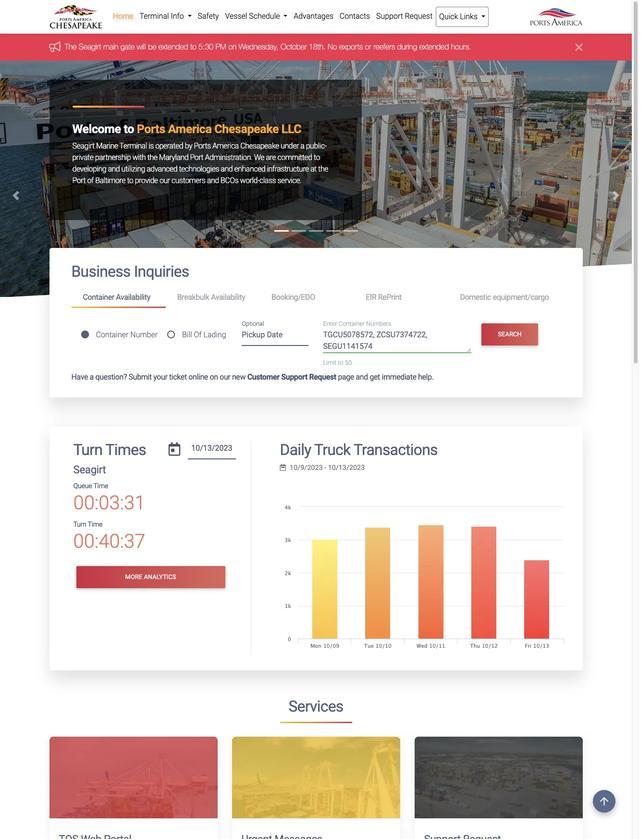 Task type: locate. For each thing, give the bounding box(es) containing it.
number
[[130, 330, 158, 339]]

main content
[[42, 248, 590, 840]]

availability down business inquiries
[[116, 293, 150, 302]]

1 vertical spatial a
[[90, 373, 94, 382]]

our down advanced
[[160, 176, 170, 185]]

time right queue
[[93, 482, 108, 491]]

world-
[[240, 176, 260, 185]]

main
[[103, 43, 119, 51]]

technologies
[[179, 164, 219, 174]]

None text field
[[188, 441, 236, 460]]

advantages link
[[291, 7, 337, 26]]

1 horizontal spatial a
[[301, 141, 305, 151]]

container left number
[[96, 330, 129, 339]]

turn up 00:40:37
[[73, 521, 86, 529]]

1 turn from the top
[[73, 441, 102, 459]]

get
[[370, 373, 380, 382]]

help.
[[418, 373, 434, 382]]

of
[[194, 330, 202, 339]]

a
[[301, 141, 305, 151], [90, 373, 94, 382]]

america up by
[[168, 122, 212, 136]]

0 vertical spatial seagirt
[[79, 43, 101, 51]]

0 vertical spatial chesapeake
[[215, 122, 279, 136]]

2 turn from the top
[[73, 521, 86, 529]]

0 vertical spatial on
[[229, 43, 237, 51]]

none text field inside main content
[[188, 441, 236, 460]]

0 horizontal spatial port
[[72, 176, 86, 185]]

search button
[[482, 323, 539, 346]]

0 vertical spatial ports
[[137, 122, 165, 136]]

1 vertical spatial chesapeake
[[241, 141, 279, 151]]

1 vertical spatial america
[[213, 141, 239, 151]]

ports america chesapeake image
[[0, 61, 632, 335]]

domestic equipment/cargo
[[460, 293, 549, 302]]

maryland
[[159, 153, 189, 162]]

booking/edo
[[272, 293, 315, 302]]

and left the get
[[356, 373, 368, 382]]

0 horizontal spatial availability
[[116, 293, 150, 302]]

class
[[260, 176, 276, 185]]

00:03:31
[[73, 492, 145, 515]]

0 vertical spatial our
[[160, 176, 170, 185]]

are
[[266, 153, 276, 162]]

10/9/2023
[[290, 464, 323, 472]]

breakbulk
[[177, 293, 209, 302]]

5:30
[[199, 43, 214, 51]]

and down partnership
[[108, 164, 120, 174]]

pm
[[216, 43, 227, 51]]

1 vertical spatial the
[[319, 164, 329, 174]]

the seagirt main gate will be extended to 5:30 pm on wednesday, october 18th.  no exports or reefers during extended hours.
[[65, 43, 472, 51]]

calendar day image
[[169, 443, 181, 456]]

on right pm
[[229, 43, 237, 51]]

america up the administration. on the left top of the page
[[213, 141, 239, 151]]

0 horizontal spatial ports
[[137, 122, 165, 136]]

terminal inside terminal info link
[[140, 12, 169, 21]]

ports up is
[[137, 122, 165, 136]]

customer support request link
[[248, 373, 337, 382]]

seagirt up private
[[72, 141, 95, 151]]

to left 5:30
[[191, 43, 197, 51]]

booking/edo link
[[260, 289, 355, 307]]

time
[[93, 482, 108, 491], [88, 521, 103, 529]]

1 horizontal spatial america
[[213, 141, 239, 151]]

1 vertical spatial seagirt
[[72, 141, 95, 151]]

the down is
[[148, 153, 157, 162]]

domestic
[[460, 293, 492, 302]]

be
[[148, 43, 156, 51]]

Enter Container Numbers text field
[[323, 330, 472, 353]]

seagirt for seagirt
[[73, 464, 106, 476]]

home link
[[110, 7, 137, 26]]

1 horizontal spatial support
[[377, 12, 403, 21]]

the
[[65, 43, 77, 51]]

availability
[[116, 293, 150, 302], [211, 293, 246, 302]]

support request
[[377, 12, 433, 21]]

2 vertical spatial seagirt
[[73, 464, 106, 476]]

a inside seagirt marine terminal is operated by ports america chesapeake under a public- private partnership with the maryland port administration.                         we are committed to developing and utilizing advanced technologies and enhanced infrastructure at the port of baltimore to provide                         our customers and bcos world-class service.
[[301, 141, 305, 151]]

turn inside turn time 00:40:37
[[73, 521, 86, 529]]

0 vertical spatial america
[[168, 122, 212, 136]]

0 vertical spatial container
[[83, 293, 114, 302]]

1 vertical spatial ports
[[194, 141, 211, 151]]

0 vertical spatial the
[[148, 153, 157, 162]]

1 horizontal spatial ports
[[194, 141, 211, 151]]

0 horizontal spatial our
[[160, 176, 170, 185]]

1 horizontal spatial our
[[220, 373, 231, 382]]

public-
[[306, 141, 327, 151]]

1 horizontal spatial extended
[[420, 43, 449, 51]]

1 vertical spatial time
[[88, 521, 103, 529]]

online
[[189, 373, 208, 382]]

seagirt right the
[[79, 43, 101, 51]]

18th.
[[309, 43, 326, 51]]

time inside 'queue time 00:03:31'
[[93, 482, 108, 491]]

1 availability from the left
[[116, 293, 150, 302]]

0 vertical spatial a
[[301, 141, 305, 151]]

1 vertical spatial on
[[210, 373, 218, 382]]

schedule
[[249, 12, 280, 21]]

0 horizontal spatial a
[[90, 373, 94, 382]]

0 vertical spatial time
[[93, 482, 108, 491]]

home
[[113, 12, 134, 21]]

have
[[71, 373, 88, 382]]

customer
[[248, 373, 280, 382]]

1 horizontal spatial request
[[405, 12, 433, 21]]

quick links link
[[436, 7, 489, 27]]

a right have
[[90, 373, 94, 382]]

turn up queue
[[73, 441, 102, 459]]

submit
[[129, 373, 152, 382]]

2 vertical spatial container
[[96, 330, 129, 339]]

lading
[[204, 330, 226, 339]]

extended right during
[[420, 43, 449, 51]]

immediate
[[382, 373, 417, 382]]

more analytics
[[125, 574, 176, 581]]

time inside turn time 00:40:37
[[88, 521, 103, 529]]

0 vertical spatial turn
[[73, 441, 102, 459]]

our inside main content
[[220, 373, 231, 382]]

america
[[168, 122, 212, 136], [213, 141, 239, 151]]

domestic equipment/cargo link
[[449, 289, 561, 307]]

1 vertical spatial our
[[220, 373, 231, 382]]

terminal left info
[[140, 12, 169, 21]]

1 horizontal spatial availability
[[211, 293, 246, 302]]

1 vertical spatial request
[[309, 373, 337, 382]]

container
[[83, 293, 114, 302], [339, 320, 365, 327], [96, 330, 129, 339]]

port up "technologies"
[[190, 153, 204, 162]]

and
[[108, 164, 120, 174], [221, 164, 233, 174], [207, 176, 219, 185], [356, 373, 368, 382]]

ports
[[137, 122, 165, 136], [194, 141, 211, 151]]

terminal up with
[[120, 141, 147, 151]]

seagirt
[[79, 43, 101, 51], [72, 141, 95, 151], [73, 464, 106, 476]]

to down public-
[[314, 153, 320, 162]]

0 horizontal spatial on
[[210, 373, 218, 382]]

-
[[325, 464, 327, 472]]

1 vertical spatial turn
[[73, 521, 86, 529]]

our left new
[[220, 373, 231, 382]]

request left quick
[[405, 12, 433, 21]]

0 horizontal spatial request
[[309, 373, 337, 382]]

page
[[338, 373, 354, 382]]

queue time 00:03:31
[[73, 482, 145, 515]]

we
[[254, 153, 265, 162]]

the right at
[[319, 164, 329, 174]]

extended
[[159, 43, 188, 51], [420, 43, 449, 51]]

terminal inside seagirt marine terminal is operated by ports america chesapeake under a public- private partnership with the maryland port administration.                         we are committed to developing and utilizing advanced technologies and enhanced infrastructure at the port of baltimore to provide                         our customers and bcos world-class service.
[[120, 141, 147, 151]]

0 horizontal spatial america
[[168, 122, 212, 136]]

seagirt inside seagirt marine terminal is operated by ports america chesapeake under a public- private partnership with the maryland port administration.                         we are committed to developing and utilizing advanced technologies and enhanced infrastructure at the port of baltimore to provide                         our customers and bcos world-class service.
[[72, 141, 95, 151]]

welcome to ports america chesapeake llc
[[72, 122, 302, 136]]

seagirt for seagirt marine terminal is operated by ports america chesapeake under a public- private partnership with the maryland port administration.                         we are committed to developing and utilizing advanced technologies and enhanced infrastructure at the port of baltimore to provide                         our customers and bcos world-class service.
[[72, 141, 95, 151]]

vessel schedule
[[225, 12, 282, 21]]

to
[[191, 43, 197, 51], [124, 122, 134, 136], [314, 153, 320, 162], [127, 176, 133, 185], [338, 359, 344, 367]]

seagirt inside alert
[[79, 43, 101, 51]]

services
[[289, 698, 344, 716]]

analytics
[[144, 574, 176, 581]]

support right customer
[[281, 373, 308, 382]]

support up reefers
[[377, 12, 403, 21]]

extended right be
[[159, 43, 188, 51]]

1 horizontal spatial port
[[190, 153, 204, 162]]

seagirt marine terminal is operated by ports america chesapeake under a public- private partnership with the maryland port administration.                         we are committed to developing and utilizing advanced technologies and enhanced infrastructure at the port of baltimore to provide                         our customers and bcos world-class service.
[[72, 141, 329, 185]]

eir reprint link
[[355, 289, 449, 307]]

a right under
[[301, 141, 305, 151]]

on inside main content
[[210, 373, 218, 382]]

availability for breakbulk availability
[[211, 293, 246, 302]]

1 horizontal spatial the
[[319, 164, 329, 174]]

welcome
[[72, 122, 121, 136]]

on right 'online'
[[210, 373, 218, 382]]

request
[[405, 12, 433, 21], [309, 373, 337, 382]]

container right enter
[[339, 320, 365, 327]]

1 vertical spatial terminal
[[120, 141, 147, 151]]

0 vertical spatial terminal
[[140, 12, 169, 21]]

customers
[[172, 176, 206, 185]]

turn time 00:40:37
[[73, 521, 145, 553]]

seagirt up queue
[[73, 464, 106, 476]]

0 horizontal spatial extended
[[159, 43, 188, 51]]

availability right breakbulk at left
[[211, 293, 246, 302]]

turn
[[73, 441, 102, 459], [73, 521, 86, 529]]

hours.
[[451, 43, 472, 51]]

breakbulk availability link
[[166, 289, 260, 307]]

request down limit
[[309, 373, 337, 382]]

ports right by
[[194, 141, 211, 151]]

more analytics link
[[76, 567, 225, 589]]

under
[[281, 141, 299, 151]]

1 horizontal spatial on
[[229, 43, 237, 51]]

provide
[[135, 176, 158, 185]]

0 horizontal spatial support
[[281, 373, 308, 382]]

time up 00:40:37
[[88, 521, 103, 529]]

truck
[[315, 441, 351, 459]]

reefers
[[374, 43, 396, 51]]

container down business
[[83, 293, 114, 302]]

2 availability from the left
[[211, 293, 246, 302]]

0 horizontal spatial the
[[148, 153, 157, 162]]

1 vertical spatial container
[[339, 320, 365, 327]]

1 vertical spatial port
[[72, 176, 86, 185]]

port left of
[[72, 176, 86, 185]]



Task type: vqa. For each thing, say whether or not it's contained in the screenshot.
Many
no



Task type: describe. For each thing, give the bounding box(es) containing it.
wednesday,
[[239, 43, 279, 51]]

utilizing
[[121, 164, 145, 174]]

to inside alert
[[191, 43, 197, 51]]

a inside main content
[[90, 373, 94, 382]]

1 extended from the left
[[159, 43, 188, 51]]

will
[[137, 43, 146, 51]]

time for 00:03:31
[[93, 482, 108, 491]]

private
[[72, 153, 93, 162]]

vessel
[[225, 12, 247, 21]]

gate
[[121, 43, 135, 51]]

administration.
[[205, 153, 253, 162]]

limit to 50
[[323, 359, 352, 367]]

with
[[133, 153, 146, 162]]

time for 00:40:37
[[88, 521, 103, 529]]

0 vertical spatial port
[[190, 153, 204, 162]]

info
[[171, 12, 184, 21]]

exports
[[339, 43, 363, 51]]

october
[[281, 43, 307, 51]]

equipment/cargo
[[493, 293, 549, 302]]

container number
[[96, 330, 158, 339]]

transactions
[[354, 441, 438, 459]]

the seagirt main gate will be extended to 5:30 pm on wednesday, october 18th.  no exports or reefers during extended hours. link
[[65, 43, 472, 51]]

numbers
[[367, 320, 392, 327]]

and inside main content
[[356, 373, 368, 382]]

by
[[185, 141, 192, 151]]

at
[[311, 164, 317, 174]]

question?
[[95, 373, 127, 382]]

enter
[[323, 320, 338, 327]]

infrastructure
[[267, 164, 309, 174]]

the seagirt main gate will be extended to 5:30 pm on wednesday, october 18th.  no exports or reefers during extended hours. alert
[[0, 34, 632, 61]]

links
[[460, 12, 478, 21]]

safety
[[198, 12, 219, 21]]

support request link
[[373, 7, 436, 26]]

or
[[365, 43, 372, 51]]

bill
[[182, 330, 192, 339]]

ports inside seagirt marine terminal is operated by ports america chesapeake under a public- private partnership with the maryland port administration.                         we are committed to developing and utilizing advanced technologies and enhanced infrastructure at the port of baltimore to provide                         our customers and bcos world-class service.
[[194, 141, 211, 151]]

0 vertical spatial support
[[377, 12, 403, 21]]

container availability link
[[71, 289, 166, 308]]

container for container availability
[[83, 293, 114, 302]]

partnership
[[95, 153, 131, 162]]

enhanced
[[234, 164, 266, 174]]

our inside seagirt marine terminal is operated by ports america chesapeake under a public- private partnership with the maryland port administration.                         we are committed to developing and utilizing advanced technologies and enhanced infrastructure at the port of baltimore to provide                         our customers and bcos world-class service.
[[160, 176, 170, 185]]

eir reprint
[[366, 293, 402, 302]]

chesapeake inside seagirt marine terminal is operated by ports america chesapeake under a public- private partnership with the maryland port administration.                         we are committed to developing and utilizing advanced technologies and enhanced infrastructure at the port of baltimore to provide                         our customers and bcos world-class service.
[[241, 141, 279, 151]]

during
[[398, 43, 417, 51]]

baltimore
[[95, 176, 126, 185]]

2 extended from the left
[[420, 43, 449, 51]]

50
[[345, 359, 352, 367]]

container availability
[[83, 293, 150, 302]]

more
[[125, 574, 142, 581]]

and left bcos
[[207, 176, 219, 185]]

bullhorn image
[[49, 41, 65, 52]]

ticket
[[169, 373, 187, 382]]

terminal info link
[[137, 7, 195, 26]]

queue
[[73, 482, 92, 491]]

new
[[232, 373, 246, 382]]

eir
[[366, 293, 377, 302]]

daily truck transactions
[[280, 441, 438, 459]]

turn for turn times
[[73, 441, 102, 459]]

to up with
[[124, 122, 134, 136]]

close image
[[576, 42, 583, 53]]

enter container numbers
[[323, 320, 392, 327]]

10/13/2023
[[328, 464, 365, 472]]

operated
[[155, 141, 183, 151]]

on inside alert
[[229, 43, 237, 51]]

00:40:37
[[73, 530, 145, 553]]

container for container number
[[96, 330, 129, 339]]

10/9/2023 - 10/13/2023
[[290, 464, 365, 472]]

calendar week image
[[280, 465, 286, 471]]

0 vertical spatial request
[[405, 12, 433, 21]]

turn for turn time 00:40:37
[[73, 521, 86, 529]]

availability for container availability
[[116, 293, 150, 302]]

to left the 50
[[338, 359, 344, 367]]

have a question? submit your ticket online on our new customer support request page and get immediate help.
[[71, 373, 434, 382]]

advantages
[[294, 12, 334, 21]]

reprint
[[378, 293, 402, 302]]

of
[[87, 176, 94, 185]]

quick links
[[440, 12, 480, 21]]

breakbulk availability
[[177, 293, 246, 302]]

main content containing 00:03:31
[[42, 248, 590, 840]]

1 vertical spatial support
[[281, 373, 308, 382]]

vessel schedule link
[[222, 7, 291, 26]]

quick
[[440, 12, 459, 21]]

business inquiries
[[71, 263, 189, 281]]

inquiries
[[134, 263, 189, 281]]

optional
[[242, 320, 264, 328]]

america inside seagirt marine terminal is operated by ports america chesapeake under a public- private partnership with the maryland port administration.                         we are committed to developing and utilizing advanced technologies and enhanced infrastructure at the port of baltimore to provide                         our customers and bcos world-class service.
[[213, 141, 239, 151]]

service.
[[278, 176, 302, 185]]

bill of lading
[[182, 330, 226, 339]]

go to top image
[[593, 791, 616, 813]]

and down the administration. on the left top of the page
[[221, 164, 233, 174]]

turn times
[[73, 441, 146, 459]]

to down utilizing
[[127, 176, 133, 185]]

search
[[498, 331, 522, 338]]

Optional text field
[[242, 327, 309, 346]]



